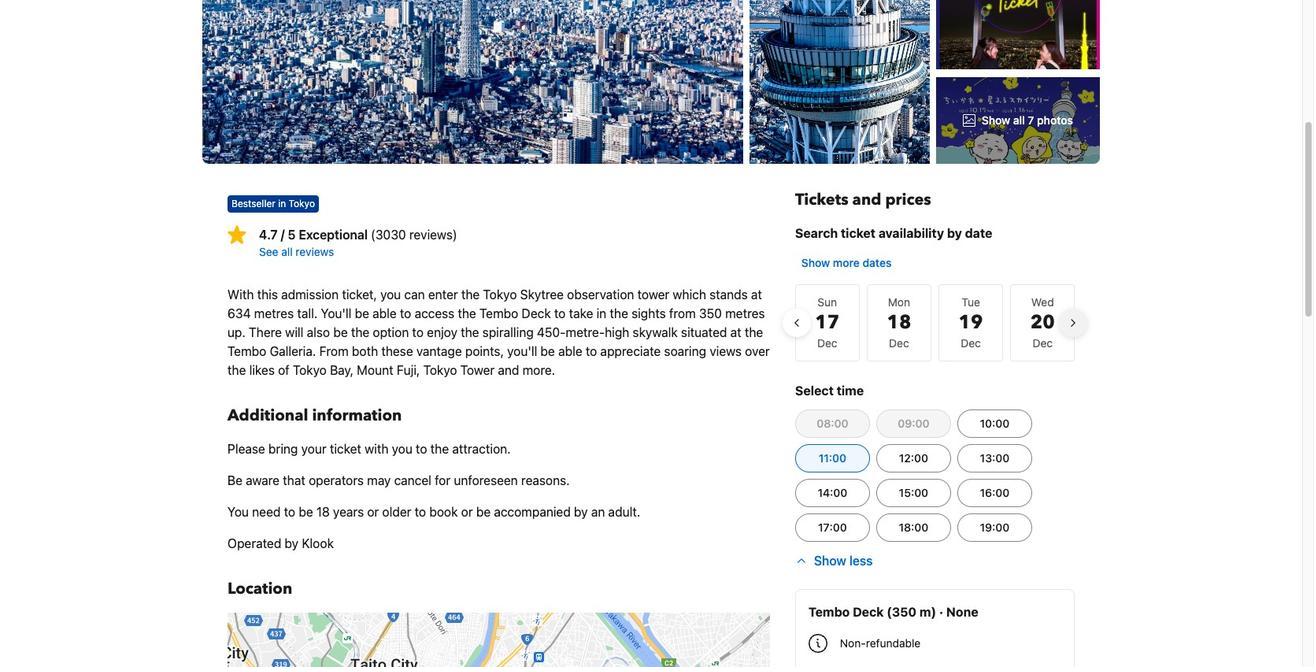 Task type: locate. For each thing, give the bounding box(es) containing it.
map region
[[228, 613, 770, 667]]

at right stands at the top of the page
[[751, 288, 762, 302]]

enjoy
[[427, 325, 458, 340]]

be
[[355, 306, 369, 321], [333, 325, 348, 340], [541, 344, 555, 358], [299, 505, 313, 519], [476, 505, 491, 519]]

3 dec from the left
[[961, 336, 981, 350]]

1 horizontal spatial in
[[597, 306, 607, 321]]

0 horizontal spatial or
[[367, 505, 379, 519]]

1 horizontal spatial able
[[559, 344, 583, 358]]

fuji,
[[397, 363, 420, 377]]

1 horizontal spatial and
[[853, 189, 882, 210]]

tickets
[[796, 189, 849, 210]]

1 horizontal spatial at
[[751, 288, 762, 302]]

region containing 17
[[783, 277, 1088, 369]]

you left can
[[381, 288, 401, 302]]

will
[[285, 325, 304, 340]]

select time
[[796, 384, 864, 398]]

tembo up spiralling
[[480, 306, 519, 321]]

appreciate
[[601, 344, 661, 358]]

2 dec from the left
[[889, 336, 910, 350]]

metres down this
[[254, 306, 294, 321]]

refundable
[[866, 636, 921, 650]]

13:00
[[980, 451, 1010, 465]]

all left 7
[[1014, 113, 1025, 127]]

deck
[[522, 306, 551, 321], [853, 605, 884, 619]]

0 horizontal spatial and
[[498, 363, 519, 377]]

soaring
[[664, 344, 707, 358]]

1 vertical spatial all
[[281, 245, 293, 258]]

wed 20 dec
[[1031, 295, 1055, 350]]

by left date
[[947, 226, 962, 240]]

to left enjoy
[[412, 325, 424, 340]]

search
[[796, 226, 838, 240]]

all inside 4.7 / 5 exceptional (3030 reviews) see all reviews
[[281, 245, 293, 258]]

ticket,
[[342, 288, 377, 302]]

klook
[[302, 536, 334, 551]]

skytree
[[520, 288, 564, 302]]

tue 19 dec
[[959, 295, 984, 350]]

able up "option" in the left of the page
[[373, 306, 397, 321]]

1 vertical spatial at
[[731, 325, 742, 340]]

17:00
[[819, 521, 847, 534]]

tower
[[638, 288, 670, 302]]

tokyo down galleria. at left bottom
[[293, 363, 327, 377]]

and
[[853, 189, 882, 210], [498, 363, 519, 377]]

unforeseen
[[454, 473, 518, 488]]

18 left years
[[317, 505, 330, 519]]

metres down stands at the top of the page
[[726, 306, 765, 321]]

dec inside tue 19 dec
[[961, 336, 981, 350]]

/
[[281, 228, 285, 242]]

stands
[[710, 288, 748, 302]]

at up views
[[731, 325, 742, 340]]

additional information
[[228, 405, 402, 426]]

1 horizontal spatial metres
[[726, 306, 765, 321]]

0 horizontal spatial metres
[[254, 306, 294, 321]]

older
[[382, 505, 412, 519]]

by left klook
[[285, 536, 299, 551]]

in down the observation in the top of the page
[[597, 306, 607, 321]]

cancel
[[394, 473, 432, 488]]

tokyo up 5
[[289, 198, 315, 210]]

0 horizontal spatial able
[[373, 306, 397, 321]]

1 vertical spatial ticket
[[330, 442, 361, 456]]

you right the with
[[392, 442, 413, 456]]

1 horizontal spatial all
[[1014, 113, 1025, 127]]

0 vertical spatial 18
[[887, 310, 912, 336]]

0 vertical spatial in
[[278, 198, 286, 210]]

from
[[319, 344, 349, 358]]

tembo up non-
[[809, 605, 850, 619]]

more.
[[523, 363, 556, 377]]

be down 450- at the left of the page
[[541, 344, 555, 358]]

to up 450- at the left of the page
[[554, 306, 566, 321]]

mount
[[357, 363, 394, 377]]

take
[[569, 306, 593, 321]]

19:00
[[980, 521, 1010, 534]]

select
[[796, 384, 834, 398]]

non-refundable
[[840, 636, 921, 650]]

location
[[228, 578, 292, 599]]

1 horizontal spatial or
[[461, 505, 473, 519]]

1 horizontal spatial by
[[574, 505, 588, 519]]

able
[[373, 306, 397, 321], [559, 344, 583, 358]]

by left an
[[574, 505, 588, 519]]

18:00
[[899, 521, 929, 534]]

350
[[699, 306, 722, 321]]

0 vertical spatial and
[[853, 189, 882, 210]]

16:00
[[980, 486, 1010, 499]]

show
[[982, 113, 1011, 127], [802, 256, 830, 269], [814, 554, 847, 568]]

prices
[[886, 189, 932, 210]]

0 vertical spatial deck
[[522, 306, 551, 321]]

show left 7
[[982, 113, 1011, 127]]

dec down mon
[[889, 336, 910, 350]]

bestseller
[[232, 198, 276, 210]]

and down the you'll
[[498, 363, 519, 377]]

mon
[[888, 295, 911, 309]]

1 vertical spatial in
[[597, 306, 607, 321]]

the down enter in the top left of the page
[[458, 306, 476, 321]]

1 dec from the left
[[818, 336, 838, 350]]

time
[[837, 384, 864, 398]]

4 dec from the left
[[1033, 336, 1053, 350]]

non-
[[840, 636, 866, 650]]

or
[[367, 505, 379, 519], [461, 505, 473, 519]]

2 horizontal spatial by
[[947, 226, 962, 240]]

7
[[1028, 113, 1035, 127]]

dec inside sun 17 dec
[[818, 336, 838, 350]]

you need to be 18 years or older to book or be accompanied by an adult.
[[228, 505, 641, 519]]

show left less
[[814, 554, 847, 568]]

dec
[[818, 336, 838, 350], [889, 336, 910, 350], [961, 336, 981, 350], [1033, 336, 1053, 350]]

able down metre-
[[559, 344, 583, 358]]

tembo deck (350 m) · none
[[809, 605, 979, 619]]

attraction.
[[452, 442, 511, 456]]

20
[[1031, 310, 1055, 336]]

2 vertical spatial show
[[814, 554, 847, 568]]

1 horizontal spatial ticket
[[841, 226, 876, 240]]

reviews
[[296, 245, 334, 258]]

tembo down up.
[[228, 344, 267, 358]]

operated
[[228, 536, 281, 551]]

up.
[[228, 325, 246, 340]]

none
[[947, 605, 979, 619]]

book
[[430, 505, 458, 519]]

tokyo
[[289, 198, 315, 210], [483, 288, 517, 302], [293, 363, 327, 377], [423, 363, 457, 377]]

all
[[1014, 113, 1025, 127], [281, 245, 293, 258]]

you
[[381, 288, 401, 302], [392, 442, 413, 456]]

1 horizontal spatial deck
[[853, 605, 884, 619]]

0 vertical spatial able
[[373, 306, 397, 321]]

2 or from the left
[[461, 505, 473, 519]]

show down search
[[802, 256, 830, 269]]

·
[[940, 605, 944, 619]]

points,
[[465, 344, 504, 358]]

0 vertical spatial show
[[982, 113, 1011, 127]]

dec down 17
[[818, 336, 838, 350]]

0 vertical spatial tembo
[[480, 306, 519, 321]]

dec down 19
[[961, 336, 981, 350]]

be down that
[[299, 505, 313, 519]]

1 vertical spatial tembo
[[228, 344, 267, 358]]

0 horizontal spatial 18
[[317, 505, 330, 519]]

need
[[252, 505, 281, 519]]

deck up non-refundable
[[853, 605, 884, 619]]

0 vertical spatial by
[[947, 226, 962, 240]]

this
[[257, 288, 278, 302]]

by
[[947, 226, 962, 240], [574, 505, 588, 519], [285, 536, 299, 551]]

0 horizontal spatial deck
[[522, 306, 551, 321]]

dec down 20
[[1033, 336, 1053, 350]]

1 vertical spatial by
[[574, 505, 588, 519]]

additional
[[228, 405, 308, 426]]

in right bestseller
[[278, 198, 286, 210]]

the up over at right
[[745, 325, 763, 340]]

1 vertical spatial show
[[802, 256, 830, 269]]

0 vertical spatial all
[[1014, 113, 1025, 127]]

18 down mon
[[887, 310, 912, 336]]

tokyo up spiralling
[[483, 288, 517, 302]]

0 vertical spatial you
[[381, 288, 401, 302]]

deck down skytree
[[522, 306, 551, 321]]

show for show less
[[814, 554, 847, 568]]

please
[[228, 442, 265, 456]]

0 horizontal spatial all
[[281, 245, 293, 258]]

to down can
[[400, 306, 411, 321]]

18
[[887, 310, 912, 336], [317, 505, 330, 519]]

2 vertical spatial by
[[285, 536, 299, 551]]

or left older
[[367, 505, 379, 519]]

these
[[382, 344, 413, 358]]

metres
[[254, 306, 294, 321], [726, 306, 765, 321]]

2 horizontal spatial tembo
[[809, 605, 850, 619]]

years
[[333, 505, 364, 519]]

11:00
[[819, 451, 847, 465]]

and left prices
[[853, 189, 882, 210]]

you inside with this admission ticket, you can enter the tokyo skytree observation tower which stands at 634 metres tall. you'll be able to access the tembo deck to take in the sights from 350 metres up. there will also be the option to enjoy the spiralling 450-metre-high skywalk situated at the tembo galleria. from both these vantage points, you'll be able to appreciate soaring views over the likes of tokyo bay, mount fuji, tokyo tower and more.
[[381, 288, 401, 302]]

region
[[783, 277, 1088, 369]]

or right book
[[461, 505, 473, 519]]

ticket up show more dates
[[841, 226, 876, 240]]

admission
[[281, 288, 339, 302]]

dec inside mon 18 dec
[[889, 336, 910, 350]]

bestseller in tokyo
[[232, 198, 315, 210]]

1 vertical spatial and
[[498, 363, 519, 377]]

show for show more dates
[[802, 256, 830, 269]]

deck inside with this admission ticket, you can enter the tokyo skytree observation tower which stands at 634 metres tall. you'll be able to access the tembo deck to take in the sights from 350 metres up. there will also be the option to enjoy the spiralling 450-metre-high skywalk situated at the tembo galleria. from both these vantage points, you'll be able to appreciate soaring views over the likes of tokyo bay, mount fuji, tokyo tower and more.
[[522, 306, 551, 321]]

0 horizontal spatial by
[[285, 536, 299, 551]]

all down '/'
[[281, 245, 293, 258]]

0 vertical spatial ticket
[[841, 226, 876, 240]]

m)
[[920, 605, 937, 619]]

dec inside wed 20 dec
[[1033, 336, 1053, 350]]

high
[[605, 325, 630, 340]]

ticket left the with
[[330, 442, 361, 456]]

to right need
[[284, 505, 295, 519]]

1 or from the left
[[367, 505, 379, 519]]

the right enter in the top left of the page
[[461, 288, 480, 302]]



Task type: describe. For each thing, give the bounding box(es) containing it.
exceptional
[[299, 228, 368, 242]]

which
[[673, 288, 707, 302]]

to left book
[[415, 505, 426, 519]]

operators
[[309, 473, 364, 488]]

dec for 19
[[961, 336, 981, 350]]

tower
[[461, 363, 495, 377]]

with
[[228, 288, 254, 302]]

can
[[404, 288, 425, 302]]

vantage
[[417, 344, 462, 358]]

show more dates button
[[796, 249, 898, 277]]

be down ticket,
[[355, 306, 369, 321]]

less
[[850, 554, 873, 568]]

you'll
[[507, 344, 537, 358]]

spiralling
[[483, 325, 534, 340]]

be down unforeseen
[[476, 505, 491, 519]]

1 horizontal spatial tembo
[[480, 306, 519, 321]]

date
[[965, 226, 993, 240]]

your
[[301, 442, 327, 456]]

be
[[228, 473, 243, 488]]

likes
[[249, 363, 275, 377]]

(350
[[887, 605, 917, 619]]

dec for 20
[[1033, 336, 1053, 350]]

to up cancel
[[416, 442, 427, 456]]

1 metres from the left
[[254, 306, 294, 321]]

with this admission ticket, you can enter the tokyo skytree observation tower which stands at 634 metres tall. you'll be able to access the tembo deck to take in the sights from 350 metres up. there will also be the option to enjoy the spiralling 450-metre-high skywalk situated at the tembo galleria. from both these vantage points, you'll be able to appreciate soaring views over the likes of tokyo bay, mount fuji, tokyo tower and more.
[[228, 288, 770, 377]]

the left likes
[[228, 363, 246, 377]]

17
[[816, 310, 840, 336]]

for
[[435, 473, 451, 488]]

see
[[259, 245, 278, 258]]

with
[[365, 442, 389, 456]]

show for show all 7 photos
[[982, 113, 1011, 127]]

of
[[278, 363, 290, 377]]

option
[[373, 325, 409, 340]]

19
[[959, 310, 984, 336]]

photos
[[1037, 113, 1074, 127]]

1 vertical spatial 18
[[317, 505, 330, 519]]

dec for 18
[[889, 336, 910, 350]]

0 horizontal spatial at
[[731, 325, 742, 340]]

0 horizontal spatial in
[[278, 198, 286, 210]]

sun 17 dec
[[816, 295, 840, 350]]

from
[[669, 306, 696, 321]]

reasons.
[[521, 473, 570, 488]]

also
[[307, 325, 330, 340]]

15:00
[[899, 486, 929, 499]]

reviews)
[[410, 228, 457, 242]]

adult.
[[609, 505, 641, 519]]

and inside with this admission ticket, you can enter the tokyo skytree observation tower which stands at 634 metres tall. you'll be able to access the tembo deck to take in the sights from 350 metres up. there will also be the option to enjoy the spiralling 450-metre-high skywalk situated at the tembo galleria. from both these vantage points, you'll be able to appreciate soaring views over the likes of tokyo bay, mount fuji, tokyo tower and more.
[[498, 363, 519, 377]]

skywalk
[[633, 325, 678, 340]]

1 vertical spatial able
[[559, 344, 583, 358]]

bring
[[269, 442, 298, 456]]

that
[[283, 473, 306, 488]]

0 horizontal spatial ticket
[[330, 442, 361, 456]]

5
[[288, 228, 296, 242]]

10:00
[[980, 417, 1010, 430]]

2 vertical spatial tembo
[[809, 605, 850, 619]]

08:00
[[817, 417, 849, 430]]

the up both on the left of the page
[[351, 325, 370, 340]]

dates
[[863, 256, 892, 269]]

sun
[[818, 295, 838, 309]]

be aware that operators may cancel for unforeseen reasons.
[[228, 473, 570, 488]]

mon 18 dec
[[887, 295, 912, 350]]

450-
[[537, 325, 566, 340]]

be down you'll
[[333, 325, 348, 340]]

search ticket availability by date
[[796, 226, 993, 240]]

tokyo down the vantage
[[423, 363, 457, 377]]

0 horizontal spatial tembo
[[228, 344, 267, 358]]

wed
[[1032, 295, 1055, 309]]

bay,
[[330, 363, 354, 377]]

see all reviews button
[[259, 244, 770, 260]]

the up points,
[[461, 325, 479, 340]]

aware
[[246, 473, 280, 488]]

4.7 / 5 exceptional (3030 reviews) see all reviews
[[259, 228, 457, 258]]

to down metre-
[[586, 344, 597, 358]]

(3030
[[371, 228, 406, 242]]

galleria.
[[270, 344, 316, 358]]

2 metres from the left
[[726, 306, 765, 321]]

enter
[[428, 288, 458, 302]]

both
[[352, 344, 378, 358]]

you'll
[[321, 306, 352, 321]]

0 vertical spatial at
[[751, 288, 762, 302]]

tue
[[962, 295, 981, 309]]

please bring your ticket with you to the attraction.
[[228, 442, 511, 456]]

views
[[710, 344, 742, 358]]

in inside with this admission ticket, you can enter the tokyo skytree observation tower which stands at 634 metres tall. you'll be able to access the tembo deck to take in the sights from 350 metres up. there will also be the option to enjoy the spiralling 450-metre-high skywalk situated at the tembo galleria. from both these vantage points, you'll be able to appreciate soaring views over the likes of tokyo bay, mount fuji, tokyo tower and more.
[[597, 306, 607, 321]]

dec for 17
[[818, 336, 838, 350]]

4.7
[[259, 228, 278, 242]]

information
[[312, 405, 402, 426]]

observation
[[567, 288, 634, 302]]

1 horizontal spatial 18
[[887, 310, 912, 336]]

14:00
[[818, 486, 848, 499]]

the up for
[[431, 442, 449, 456]]

you
[[228, 505, 249, 519]]

may
[[367, 473, 391, 488]]

show less
[[814, 554, 873, 568]]

1 vertical spatial you
[[392, 442, 413, 456]]

over
[[745, 344, 770, 358]]

metre-
[[566, 325, 605, 340]]

1 vertical spatial deck
[[853, 605, 884, 619]]

tall.
[[297, 306, 318, 321]]

the up high
[[610, 306, 628, 321]]

show more dates
[[802, 256, 892, 269]]

sights
[[632, 306, 666, 321]]

accompanied
[[494, 505, 571, 519]]



Task type: vqa. For each thing, say whether or not it's contained in the screenshot.
7
yes



